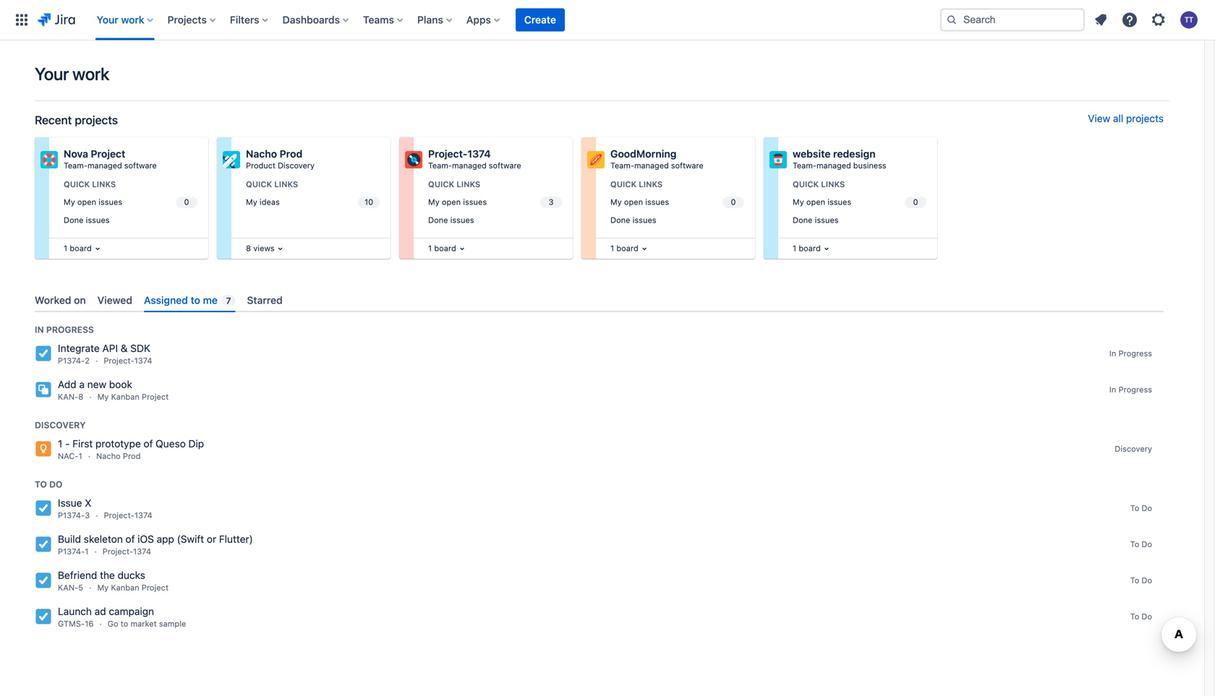 Task type: vqa. For each thing, say whether or not it's contained in the screenshot.
Sort
no



Task type: locate. For each thing, give the bounding box(es) containing it.
view all projects
[[1088, 112, 1164, 124]]

open for 1374
[[442, 198, 461, 207]]

4 1 board from the left
[[793, 244, 821, 253]]

· inside build skeleton of ios app (swift or flutter) p1374-1 · project-1374
[[94, 547, 97, 557]]

board image inside popup button
[[92, 243, 103, 255]]

quick down the goodmorning
[[610, 180, 637, 189]]

quick links
[[64, 180, 116, 189], [246, 180, 298, 189], [428, 180, 480, 189], [610, 180, 663, 189], [793, 180, 845, 189]]

4 board from the left
[[799, 244, 821, 253]]

quick down project-1374 team-managed software
[[428, 180, 454, 189]]

to inside launch ad campaign gtms-16 · go to market sample
[[121, 620, 128, 629]]

befriend the ducks kan-5 · my kanban project
[[58, 570, 169, 593]]

my left ideas
[[246, 198, 257, 207]]

2 1 board from the left
[[428, 244, 456, 253]]

prod down prototype
[[123, 452, 141, 461]]

my for goodmorning
[[610, 198, 622, 207]]

2 vertical spatial discovery
[[1115, 444, 1152, 454]]

nacho prod product discovery
[[246, 148, 315, 170]]

done issues for team-
[[610, 215, 656, 225]]

prod
[[280, 148, 302, 160], [123, 452, 141, 461]]

2 vertical spatial in
[[1109, 385, 1116, 394]]

0 horizontal spatial 1 board button
[[608, 241, 650, 257]]

4 my open issues from the left
[[793, 198, 851, 207]]

done for goodmorning
[[610, 215, 630, 225]]

1 board from the left
[[70, 244, 92, 253]]

links down project-1374 team-managed software
[[456, 180, 480, 189]]

goodmorning team-managed software
[[610, 148, 703, 170]]

8 down a at left bottom
[[78, 392, 83, 402]]

1 kan- from the top
[[58, 392, 78, 402]]

5
[[78, 583, 83, 593]]

3 team- from the left
[[610, 161, 634, 170]]

0 horizontal spatial board image
[[456, 243, 468, 255]]

board image inside 8 views popup button
[[275, 243, 286, 255]]

my open issues link down project-1374 team-managed software
[[425, 194, 564, 211]]

progress
[[46, 325, 94, 335], [1119, 349, 1152, 358], [1119, 385, 1152, 394]]

links down website redesign team-managed business
[[821, 180, 845, 189]]

done down the website
[[793, 215, 813, 225]]

1 my open issues link from the left
[[61, 194, 200, 211]]

open down goodmorning team-managed software
[[624, 198, 643, 207]]

team-
[[64, 161, 87, 170], [428, 161, 452, 170], [610, 161, 634, 170], [793, 161, 816, 170]]

4 done from the left
[[793, 215, 813, 225]]

skeleton
[[84, 534, 123, 545]]

quick links down nova project team-managed software
[[64, 180, 116, 189]]

work left projects
[[121, 14, 144, 26]]

0 vertical spatial prod
[[280, 148, 302, 160]]

1 quick links from the left
[[64, 180, 116, 189]]

5 quick links from the left
[[793, 180, 845, 189]]

1 vertical spatial in
[[1109, 349, 1116, 358]]

done issues link down project-1374 team-managed software
[[425, 212, 564, 229]]

p1374- inside integrate api & sdk p1374-2 · project-1374
[[58, 356, 85, 366]]

build
[[58, 534, 81, 545]]

3 1 board from the left
[[610, 244, 638, 253]]

to left the me on the top of the page
[[191, 294, 200, 306]]

· right 3
[[96, 511, 98, 521]]

4 quick links from the left
[[610, 180, 663, 189]]

1 team- from the left
[[64, 161, 87, 170]]

my open issues down goodmorning team-managed software
[[610, 198, 669, 207]]

1 vertical spatial p1374-
[[58, 511, 85, 521]]

links down nova project team-managed software
[[92, 180, 116, 189]]

my open issues down website redesign team-managed business
[[793, 198, 851, 207]]

1 horizontal spatial 1 board button
[[425, 241, 468, 257]]

1 horizontal spatial of
[[144, 438, 153, 450]]

4 my open issues link from the left
[[790, 194, 929, 211]]

2 quick links from the left
[[246, 180, 298, 189]]

0 vertical spatial p1374-
[[58, 356, 85, 366]]

4 team- from the left
[[793, 161, 816, 170]]

queso
[[156, 438, 186, 450]]

my down project-1374 team-managed software
[[428, 198, 440, 207]]

project-
[[428, 148, 467, 160], [104, 356, 134, 366], [104, 511, 134, 521], [103, 547, 133, 557]]

2 1 board button from the left
[[790, 241, 832, 257]]

create button
[[516, 8, 565, 31]]

1 horizontal spatial 1 board button
[[790, 241, 832, 257]]

quick for project-
[[428, 180, 454, 189]]

quick links down the website
[[793, 180, 845, 189]]

3 done issues from the left
[[610, 215, 656, 225]]

assigned
[[144, 294, 188, 306]]

board image
[[456, 243, 468, 255], [821, 243, 832, 255]]

· right 2
[[95, 356, 98, 366]]

done down the goodmorning
[[610, 215, 630, 225]]

do for to
[[1142, 612, 1152, 622]]

2 my open issues from the left
[[428, 198, 487, 207]]

managed inside project-1374 team-managed software
[[452, 161, 487, 170]]

quick up my ideas
[[246, 180, 272, 189]]

1374 inside the "issue x p1374-3 · project-1374"
[[134, 511, 152, 521]]

quick links down the goodmorning
[[610, 180, 663, 189]]

1 horizontal spatial software
[[489, 161, 521, 170]]

project down "ducks"
[[142, 583, 169, 593]]

2 links from the left
[[274, 180, 298, 189]]

2 vertical spatial project
[[142, 583, 169, 593]]

1 managed from the left
[[87, 161, 122, 170]]

0 horizontal spatial nacho
[[96, 452, 121, 461]]

· inside 1 - first prototype of queso dip nac-1 · nacho prod
[[88, 452, 90, 461]]

nacho inside 1 - first prototype of queso dip nac-1 · nacho prod
[[96, 452, 121, 461]]

2 done issues link from the left
[[425, 212, 564, 229]]

of left queso
[[144, 438, 153, 450]]

nacho up product
[[246, 148, 277, 160]]

my down new
[[97, 392, 109, 402]]

1 horizontal spatial your
[[97, 14, 118, 26]]

links for team-
[[639, 180, 663, 189]]

1 board
[[64, 244, 92, 253], [428, 244, 456, 253], [610, 244, 638, 253], [793, 244, 821, 253]]

open down nova project team-managed software
[[77, 198, 96, 207]]

1 software from the left
[[124, 161, 157, 170]]

0 vertical spatial kan-
[[58, 392, 78, 402]]

3 links from the left
[[456, 180, 480, 189]]

3 p1374- from the top
[[58, 547, 85, 557]]

done issues for redesign
[[793, 215, 839, 225]]

2 software from the left
[[489, 161, 521, 170]]

to do for kanban
[[1130, 576, 1152, 585]]

1 horizontal spatial discovery
[[278, 161, 315, 170]]

to
[[191, 294, 200, 306], [121, 620, 128, 629]]

kanban down "ducks"
[[111, 583, 139, 593]]

0 horizontal spatial 8
[[78, 392, 83, 402]]

projects right all
[[1126, 112, 1164, 124]]

done issues down goodmorning team-managed software
[[610, 215, 656, 225]]

1 vertical spatial nacho
[[96, 452, 121, 461]]

1 done from the left
[[64, 215, 83, 225]]

to do
[[35, 480, 62, 490], [1130, 504, 1152, 513], [1130, 540, 1152, 549], [1130, 576, 1152, 585], [1130, 612, 1152, 622]]

2 done from the left
[[428, 215, 448, 225]]

8
[[246, 244, 251, 253], [78, 392, 83, 402]]

primary element
[[9, 0, 929, 40]]

1 vertical spatial work
[[72, 64, 109, 84]]

done issues link down nova project team-managed software
[[61, 212, 200, 229]]

open for redesign
[[806, 198, 825, 207]]

3 board from the left
[[616, 244, 638, 253]]

your inside popup button
[[97, 14, 118, 26]]

3 quick from the left
[[428, 180, 454, 189]]

2 open from the left
[[442, 198, 461, 207]]

banner containing your work
[[0, 0, 1215, 41]]

kan- down befriend on the bottom left
[[58, 583, 78, 593]]

managed inside website redesign team-managed business
[[816, 161, 851, 170]]

my for nova project
[[64, 198, 75, 207]]

of left ios
[[125, 534, 135, 545]]

board image inside dropdown button
[[821, 243, 832, 255]]

your work left projects
[[97, 14, 144, 26]]

1 board image from the left
[[456, 243, 468, 255]]

0 vertical spatial your
[[97, 14, 118, 26]]

jira image
[[38, 11, 75, 29], [38, 11, 75, 29]]

1 vertical spatial your work
[[35, 64, 109, 84]]

quick down the website
[[793, 180, 819, 189]]

1 quick from the left
[[64, 180, 90, 189]]

1 board button
[[608, 241, 650, 257], [790, 241, 832, 257]]

&
[[121, 343, 128, 355]]

apps
[[466, 14, 491, 26]]

0 horizontal spatial prod
[[123, 452, 141, 461]]

done issues
[[64, 215, 110, 225], [428, 215, 474, 225], [610, 215, 656, 225], [793, 215, 839, 225]]

x
[[85, 497, 92, 509]]

managed inside nova project team-managed software
[[87, 161, 122, 170]]

a
[[79, 379, 85, 391]]

1 vertical spatial to
[[121, 620, 128, 629]]

8 inside popup button
[[246, 244, 251, 253]]

0 vertical spatial in
[[35, 325, 44, 335]]

board
[[70, 244, 92, 253], [434, 244, 456, 253], [616, 244, 638, 253], [799, 244, 821, 253]]

kan- down add at the bottom left of the page
[[58, 392, 78, 402]]

board image for website
[[821, 243, 832, 255]]

kan-
[[58, 392, 78, 402], [58, 583, 78, 593]]

p1374-
[[58, 356, 85, 366], [58, 511, 85, 521], [58, 547, 85, 557]]

1374 inside integrate api & sdk p1374-2 · project-1374
[[134, 356, 152, 366]]

0 vertical spatial discovery
[[278, 161, 315, 170]]

0 vertical spatial 8
[[246, 244, 251, 253]]

in progress
[[35, 325, 94, 335], [1109, 349, 1152, 358], [1109, 385, 1152, 394]]

managed
[[87, 161, 122, 170], [452, 161, 487, 170], [634, 161, 669, 170], [816, 161, 851, 170]]

my open issues link down goodmorning team-managed software
[[608, 194, 746, 211]]

my open issues
[[64, 198, 122, 207], [428, 198, 487, 207], [610, 198, 669, 207], [793, 198, 851, 207]]

quick links up ideas
[[246, 180, 298, 189]]

done issues down project-1374 team-managed software
[[428, 215, 474, 225]]

open
[[77, 198, 96, 207], [442, 198, 461, 207], [624, 198, 643, 207], [806, 198, 825, 207]]

1 horizontal spatial 8
[[246, 244, 251, 253]]

all
[[1113, 112, 1123, 124]]

board image inside dropdown button
[[638, 243, 650, 255]]

1 board button for project-
[[425, 241, 468, 257]]

· down first
[[88, 452, 90, 461]]

quick for website
[[793, 180, 819, 189]]

1 vertical spatial of
[[125, 534, 135, 545]]

· right 16
[[99, 620, 102, 629]]

open for project
[[77, 198, 96, 207]]

to right go
[[121, 620, 128, 629]]

quick
[[64, 180, 90, 189], [246, 180, 272, 189], [428, 180, 454, 189], [610, 180, 637, 189], [793, 180, 819, 189]]

of inside build skeleton of ios app (swift or flutter) p1374-1 · project-1374
[[125, 534, 135, 545]]

1 horizontal spatial board image
[[275, 243, 286, 255]]

quick links down project-1374 team-managed software
[[428, 180, 480, 189]]

3 quick links from the left
[[428, 180, 480, 189]]

do
[[49, 480, 62, 490], [1142, 504, 1152, 513], [1142, 540, 1152, 549], [1142, 576, 1152, 585], [1142, 612, 1152, 622]]

to do for flutter)
[[1130, 540, 1152, 549]]

quick links for 1374
[[428, 180, 480, 189]]

2 team- from the left
[[428, 161, 452, 170]]

to for flutter)
[[1130, 540, 1139, 549]]

done issues link down business
[[790, 212, 929, 229]]

my down the goodmorning
[[610, 198, 622, 207]]

quick for goodmorning
[[610, 180, 637, 189]]

kanban down book
[[111, 392, 139, 402]]

my open issues down project-1374 team-managed software
[[428, 198, 487, 207]]

board image
[[92, 243, 103, 255], [275, 243, 286, 255], [638, 243, 650, 255]]

2 board image from the left
[[821, 243, 832, 255]]

0 vertical spatial in progress
[[35, 325, 94, 335]]

on
[[74, 294, 86, 306]]

5 quick from the left
[[793, 180, 819, 189]]

0 horizontal spatial software
[[124, 161, 157, 170]]

project- inside the "issue x p1374-3 · project-1374"
[[104, 511, 134, 521]]

1 kanban from the top
[[111, 392, 139, 402]]

0 horizontal spatial discovery
[[35, 420, 86, 430]]

1 board image from the left
[[92, 243, 103, 255]]

my open issues for 1374
[[428, 198, 487, 207]]

my open issues down nova project team-managed software
[[64, 198, 122, 207]]

quick links for redesign
[[793, 180, 845, 189]]

2 horizontal spatial software
[[671, 161, 703, 170]]

starred
[[247, 294, 283, 306]]

1 vertical spatial project
[[142, 392, 169, 402]]

1 vertical spatial progress
[[1119, 349, 1152, 358]]

work inside popup button
[[121, 14, 144, 26]]

project- inside project-1374 team-managed software
[[428, 148, 467, 160]]

1 horizontal spatial board image
[[821, 243, 832, 255]]

my down nova
[[64, 198, 75, 207]]

1 board button
[[61, 241, 103, 257], [425, 241, 468, 257]]

1 horizontal spatial nacho
[[246, 148, 277, 160]]

my for website redesign
[[793, 198, 804, 207]]

· down new
[[89, 392, 92, 402]]

2 kanban from the top
[[111, 583, 139, 593]]

my open issues link down nova project team-managed software
[[61, 194, 200, 211]]

tab list
[[29, 289, 1169, 313]]

board image inside popup button
[[456, 243, 468, 255]]

team- inside nova project team-managed software
[[64, 161, 87, 170]]

team- inside website redesign team-managed business
[[793, 161, 816, 170]]

my open issues for team-
[[610, 198, 669, 207]]

3 my open issues from the left
[[610, 198, 669, 207]]

· inside the "issue x p1374-3 · project-1374"
[[96, 511, 98, 521]]

2 managed from the left
[[452, 161, 487, 170]]

3 board image from the left
[[638, 243, 650, 255]]

work up recent projects at top
[[72, 64, 109, 84]]

2 horizontal spatial board image
[[638, 243, 650, 255]]

3 software from the left
[[671, 161, 703, 170]]

· inside add a new book kan-8 · my kanban project
[[89, 392, 92, 402]]

api
[[102, 343, 118, 355]]

nova
[[64, 148, 88, 160]]

3 open from the left
[[624, 198, 643, 207]]

1 horizontal spatial work
[[121, 14, 144, 26]]

1 my open issues from the left
[[64, 198, 122, 207]]

ducks
[[118, 570, 145, 582]]

4 quick from the left
[[610, 180, 637, 189]]

my down the
[[97, 583, 109, 593]]

done for website redesign
[[793, 215, 813, 225]]

of
[[144, 438, 153, 450], [125, 534, 135, 545]]

issue x p1374-3 · project-1374
[[58, 497, 152, 521]]

p1374- down integrate
[[58, 356, 85, 366]]

links for prod
[[274, 180, 298, 189]]

0 vertical spatial to
[[191, 294, 200, 306]]

to for kanban
[[1130, 576, 1139, 585]]

4 open from the left
[[806, 198, 825, 207]]

links down goodmorning team-managed software
[[639, 180, 663, 189]]

done down nova
[[64, 215, 83, 225]]

2 vertical spatial in progress
[[1109, 385, 1152, 394]]

my open issues for redesign
[[793, 198, 851, 207]]

view all projects link
[[1088, 112, 1164, 127]]

links for 1374
[[456, 180, 480, 189]]

links
[[92, 180, 116, 189], [274, 180, 298, 189], [456, 180, 480, 189], [639, 180, 663, 189], [821, 180, 845, 189]]

1 1 board button from the left
[[61, 241, 103, 257]]

board for redesign
[[799, 244, 821, 253]]

0 horizontal spatial board image
[[92, 243, 103, 255]]

1 vertical spatial 8
[[78, 392, 83, 402]]

in for add a new book
[[1109, 385, 1116, 394]]

p1374- down "issue"
[[58, 511, 85, 521]]

1 vertical spatial prod
[[123, 452, 141, 461]]

projects
[[1126, 112, 1164, 124], [75, 113, 118, 127]]

done issues link for goodmorning
[[608, 212, 746, 229]]

2 vertical spatial progress
[[1119, 385, 1152, 394]]

viewed
[[97, 294, 132, 306]]

0 vertical spatial kanban
[[111, 392, 139, 402]]

2 my open issues link from the left
[[425, 194, 564, 211]]

1 done issues link from the left
[[61, 212, 200, 229]]

links up ideas
[[274, 180, 298, 189]]

nacho
[[246, 148, 277, 160], [96, 452, 121, 461]]

1 open from the left
[[77, 198, 96, 207]]

my ideas link
[[243, 194, 382, 211]]

0 vertical spatial project
[[91, 148, 125, 160]]

4 links from the left
[[639, 180, 663, 189]]

managed for nova
[[87, 161, 122, 170]]

2 p1374- from the top
[[58, 511, 85, 521]]

2 vertical spatial p1374-
[[58, 547, 85, 557]]

issues
[[99, 198, 122, 207], [463, 198, 487, 207], [645, 198, 669, 207], [828, 198, 851, 207], [86, 215, 110, 225], [450, 215, 474, 225], [633, 215, 656, 225], [815, 215, 839, 225]]

1 horizontal spatial prod
[[280, 148, 302, 160]]

software inside goodmorning team-managed software
[[671, 161, 703, 170]]

4 done issues from the left
[[793, 215, 839, 225]]

· right 5
[[89, 583, 91, 593]]

0 vertical spatial your work
[[97, 14, 144, 26]]

5 links from the left
[[821, 180, 845, 189]]

prod inside 'nacho prod product discovery'
[[280, 148, 302, 160]]

(swift
[[177, 534, 204, 545]]

2 done issues from the left
[[428, 215, 474, 225]]

p1374- down build
[[58, 547, 85, 557]]

software inside project-1374 team-managed software
[[489, 161, 521, 170]]

my inside add a new book kan-8 · my kanban project
[[97, 392, 109, 402]]

8 left views
[[246, 244, 251, 253]]

1 vertical spatial kan-
[[58, 583, 78, 593]]

done issues for 1374
[[428, 215, 474, 225]]

prod up ideas
[[280, 148, 302, 160]]

team- for website redesign
[[793, 161, 816, 170]]

done issues down website redesign team-managed business
[[793, 215, 839, 225]]

1 vertical spatial discovery
[[35, 420, 86, 430]]

1 1 board from the left
[[64, 244, 92, 253]]

2 1 board button from the left
[[425, 241, 468, 257]]

team- inside project-1374 team-managed software
[[428, 161, 452, 170]]

project up queso
[[142, 392, 169, 402]]

1 done issues from the left
[[64, 215, 110, 225]]

0 horizontal spatial to
[[121, 620, 128, 629]]

3 my open issues link from the left
[[608, 194, 746, 211]]

2 kan- from the top
[[58, 583, 78, 593]]

done down project-1374 team-managed software
[[428, 215, 448, 225]]

links for redesign
[[821, 180, 845, 189]]

done issues link for website redesign
[[790, 212, 929, 229]]

projects up nova
[[75, 113, 118, 127]]

market
[[130, 620, 157, 629]]

kanban
[[111, 392, 139, 402], [111, 583, 139, 593]]

3 managed from the left
[[634, 161, 669, 170]]

my open issues link down business
[[790, 194, 929, 211]]

managed for website
[[816, 161, 851, 170]]

your work up recent projects at top
[[35, 64, 109, 84]]

· down skeleton
[[94, 547, 97, 557]]

2 quick from the left
[[246, 180, 272, 189]]

0 vertical spatial work
[[121, 14, 144, 26]]

2 board image from the left
[[275, 243, 286, 255]]

2 board from the left
[[434, 244, 456, 253]]

0 horizontal spatial your
[[35, 64, 69, 84]]

1 vertical spatial kanban
[[111, 583, 139, 593]]

4 managed from the left
[[816, 161, 851, 170]]

open down project-1374 team-managed software
[[442, 198, 461, 207]]

0 horizontal spatial 1 board button
[[61, 241, 103, 257]]

0 vertical spatial of
[[144, 438, 153, 450]]

my down the website
[[793, 198, 804, 207]]

3 done from the left
[[610, 215, 630, 225]]

2 horizontal spatial discovery
[[1115, 444, 1152, 454]]

in for integrate api & sdk
[[1109, 349, 1116, 358]]

issue
[[58, 497, 82, 509]]

0 horizontal spatial work
[[72, 64, 109, 84]]

your work
[[97, 14, 144, 26], [35, 64, 109, 84]]

to do for to
[[1130, 612, 1152, 622]]

your
[[97, 14, 118, 26], [35, 64, 69, 84]]

1 p1374- from the top
[[58, 356, 85, 366]]

quick for nova
[[64, 180, 90, 189]]

to
[[35, 480, 47, 490], [1130, 504, 1139, 513], [1130, 540, 1139, 549], [1130, 576, 1139, 585], [1130, 612, 1139, 622]]

quick down nova
[[64, 180, 90, 189]]

done issues link down goodmorning team-managed software
[[608, 212, 746, 229]]

banner
[[0, 0, 1215, 41]]

board image for team-
[[638, 243, 650, 255]]

1 vertical spatial your
[[35, 64, 69, 84]]

0 vertical spatial nacho
[[246, 148, 277, 160]]

1 vertical spatial in progress
[[1109, 349, 1152, 358]]

done issues down nova project team-managed software
[[64, 215, 110, 225]]

1 board for team-
[[610, 244, 638, 253]]

kan- inside befriend the ducks kan-5 · my kanban project
[[58, 583, 78, 593]]

nova project team-managed software
[[64, 148, 157, 170]]

4 done issues link from the left
[[790, 212, 929, 229]]

1 links from the left
[[92, 180, 116, 189]]

0 horizontal spatial of
[[125, 534, 135, 545]]

1
[[64, 244, 67, 253], [428, 244, 432, 253], [610, 244, 614, 253], [793, 244, 796, 253], [58, 438, 62, 450], [78, 452, 82, 461], [85, 547, 89, 557]]

16
[[85, 620, 94, 629]]

1 1 board button from the left
[[608, 241, 650, 257]]

software inside nova project team-managed software
[[124, 161, 157, 170]]

project right nova
[[91, 148, 125, 160]]

done
[[64, 215, 83, 225], [428, 215, 448, 225], [610, 215, 630, 225], [793, 215, 813, 225]]

open down the website
[[806, 198, 825, 207]]

nacho down prototype
[[96, 452, 121, 461]]

3 done issues link from the left
[[608, 212, 746, 229]]

software
[[124, 161, 157, 170], [489, 161, 521, 170], [671, 161, 703, 170]]

dip
[[188, 438, 204, 450]]

help image
[[1121, 11, 1138, 29]]

my for project-1374
[[428, 198, 440, 207]]



Task type: describe. For each thing, give the bounding box(es) containing it.
project inside befriend the ducks kan-5 · my kanban project
[[142, 583, 169, 593]]

team- for project-1374
[[428, 161, 452, 170]]

nacho inside 'nacho prod product discovery'
[[246, 148, 277, 160]]

views
[[253, 244, 275, 253]]

progress for integrate api & sdk
[[1119, 349, 1152, 358]]

project inside nova project team-managed software
[[91, 148, 125, 160]]

1 inside build skeleton of ios app (swift or flutter) p1374-1 · project-1374
[[85, 547, 89, 557]]

dashboards button
[[278, 8, 354, 31]]

software for 1374
[[489, 161, 521, 170]]

board image for project
[[92, 243, 103, 255]]

worked
[[35, 294, 71, 306]]

0 vertical spatial progress
[[46, 325, 94, 335]]

apps button
[[462, 8, 505, 31]]

projects
[[167, 14, 207, 26]]

redesign
[[833, 148, 876, 160]]

project- inside build skeleton of ios app (swift or flutter) p1374-1 · project-1374
[[103, 547, 133, 557]]

ideas
[[260, 198, 280, 207]]

7
[[226, 296, 231, 306]]

add
[[58, 379, 76, 391]]

8 views
[[246, 244, 275, 253]]

-
[[65, 438, 70, 450]]

dashboards
[[283, 14, 340, 26]]

team- inside goodmorning team-managed software
[[610, 161, 634, 170]]

recent projects
[[35, 113, 118, 127]]

2
[[85, 356, 90, 366]]

do for flutter)
[[1142, 540, 1152, 549]]

sample
[[159, 620, 186, 629]]

do for kanban
[[1142, 576, 1152, 585]]

my open issues link for website redesign
[[790, 194, 929, 211]]

sdk
[[130, 343, 150, 355]]

new
[[87, 379, 106, 391]]

my inside befriend the ducks kan-5 · my kanban project
[[97, 583, 109, 593]]

website
[[793, 148, 831, 160]]

my open issues link for goodmorning
[[608, 194, 746, 211]]

projects button
[[163, 8, 221, 31]]

team- for nova project
[[64, 161, 87, 170]]

kanban inside befriend the ducks kan-5 · my kanban project
[[111, 583, 139, 593]]

1 board for 1374
[[428, 244, 456, 253]]

managed inside goodmorning team-managed software
[[634, 161, 669, 170]]

prototype
[[95, 438, 141, 450]]

8 views button
[[243, 241, 286, 257]]

8 inside add a new book kan-8 · my kanban project
[[78, 392, 83, 402]]

progress for add a new book
[[1119, 385, 1152, 394]]

product
[[246, 161, 275, 170]]

befriend
[[58, 570, 97, 582]]

project inside add a new book kan-8 · my kanban project
[[142, 392, 169, 402]]

my ideas
[[246, 198, 280, 207]]

Search field
[[940, 8, 1085, 31]]

my open issues link for project-1374
[[425, 194, 564, 211]]

discovery inside 'nacho prod product discovery'
[[278, 161, 315, 170]]

board for project
[[70, 244, 92, 253]]

business
[[853, 161, 886, 170]]

in progress for add a new book
[[1109, 385, 1152, 394]]

done issues link for project-1374
[[425, 212, 564, 229]]

launch ad campaign gtms-16 · go to market sample
[[58, 606, 186, 629]]

quick for nacho
[[246, 180, 272, 189]]

campaign
[[109, 606, 154, 618]]

the
[[100, 570, 115, 582]]

quick links for team-
[[610, 180, 663, 189]]

appswitcher icon image
[[13, 11, 30, 29]]

board for team-
[[616, 244, 638, 253]]

your profile and settings image
[[1180, 11, 1198, 29]]

· inside befriend the ducks kan-5 · my kanban project
[[89, 583, 91, 593]]

first
[[72, 438, 93, 450]]

done for project-1374
[[428, 215, 448, 225]]

filters button
[[226, 8, 274, 31]]

goodmorning
[[610, 148, 676, 160]]

teams
[[363, 14, 394, 26]]

· inside launch ad campaign gtms-16 · go to market sample
[[99, 620, 102, 629]]

1 board for redesign
[[793, 244, 821, 253]]

0 horizontal spatial projects
[[75, 113, 118, 127]]

links for project
[[92, 180, 116, 189]]

me
[[203, 294, 218, 306]]

ios
[[138, 534, 154, 545]]

done for nova project
[[64, 215, 83, 225]]

p1374- inside build skeleton of ios app (swift or flutter) p1374-1 · project-1374
[[58, 547, 85, 557]]

my open issues link for nova project
[[61, 194, 200, 211]]

tab list containing worked on
[[29, 289, 1169, 313]]

integrate
[[58, 343, 100, 355]]

quick links for project
[[64, 180, 116, 189]]

1374 inside project-1374 team-managed software
[[467, 148, 491, 160]]

build skeleton of ios app (swift or flutter) p1374-1 · project-1374
[[58, 534, 253, 557]]

nac-
[[58, 452, 78, 461]]

project- inside integrate api & sdk p1374-2 · project-1374
[[104, 356, 134, 366]]

board image for project-
[[456, 243, 468, 255]]

flutter)
[[219, 534, 253, 545]]

p1374- inside the "issue x p1374-3 · project-1374"
[[58, 511, 85, 521]]

1 board for project
[[64, 244, 92, 253]]

your work button
[[92, 8, 159, 31]]

add a new book kan-8 · my kanban project
[[58, 379, 169, 402]]

project-1374 team-managed software
[[428, 148, 521, 170]]

quick links for prod
[[246, 180, 298, 189]]

integrate api & sdk p1374-2 · project-1374
[[58, 343, 152, 366]]

1 board button for team-
[[608, 241, 650, 257]]

assigned to me
[[144, 294, 218, 306]]

book
[[109, 379, 132, 391]]

in progress for integrate api & sdk
[[1109, 349, 1152, 358]]

view
[[1088, 112, 1110, 124]]

website redesign team-managed business
[[793, 148, 886, 170]]

filters
[[230, 14, 259, 26]]

1 board button for nova
[[61, 241, 103, 257]]

3
[[85, 511, 90, 521]]

done issues link for nova project
[[61, 212, 200, 229]]

of inside 1 - first prototype of queso dip nac-1 · nacho prod
[[144, 438, 153, 450]]

notifications image
[[1092, 11, 1109, 29]]

teams button
[[359, 8, 409, 31]]

· inside integrate api & sdk p1374-2 · project-1374
[[95, 356, 98, 366]]

plans button
[[413, 8, 458, 31]]

1 - first prototype of queso dip nac-1 · nacho prod
[[58, 438, 204, 461]]

open for team-
[[624, 198, 643, 207]]

1 board button for redesign
[[790, 241, 832, 257]]

gtms-
[[58, 620, 85, 629]]

1 horizontal spatial projects
[[1126, 112, 1164, 124]]

done issues for project
[[64, 215, 110, 225]]

board for 1374
[[434, 244, 456, 253]]

kan- inside add a new book kan-8 · my kanban project
[[58, 392, 78, 402]]

to for to
[[1130, 612, 1139, 622]]

worked on
[[35, 294, 86, 306]]

my open issues for project
[[64, 198, 122, 207]]

plans
[[417, 14, 443, 26]]

search image
[[946, 14, 958, 26]]

your work inside popup button
[[97, 14, 144, 26]]

software for project
[[124, 161, 157, 170]]

1 horizontal spatial to
[[191, 294, 200, 306]]

board image for prod
[[275, 243, 286, 255]]

go
[[108, 620, 118, 629]]

recent
[[35, 113, 72, 127]]

1374 inside build skeleton of ios app (swift or flutter) p1374-1 · project-1374
[[133, 547, 151, 557]]

my for nacho prod
[[246, 198, 257, 207]]

prod inside 1 - first prototype of queso dip nac-1 · nacho prod
[[123, 452, 141, 461]]

settings image
[[1150, 11, 1167, 29]]

kanban inside add a new book kan-8 · my kanban project
[[111, 392, 139, 402]]

or
[[207, 534, 216, 545]]

launch
[[58, 606, 92, 618]]

app
[[157, 534, 174, 545]]

create
[[524, 14, 556, 26]]

managed for project-
[[452, 161, 487, 170]]

ad
[[95, 606, 106, 618]]



